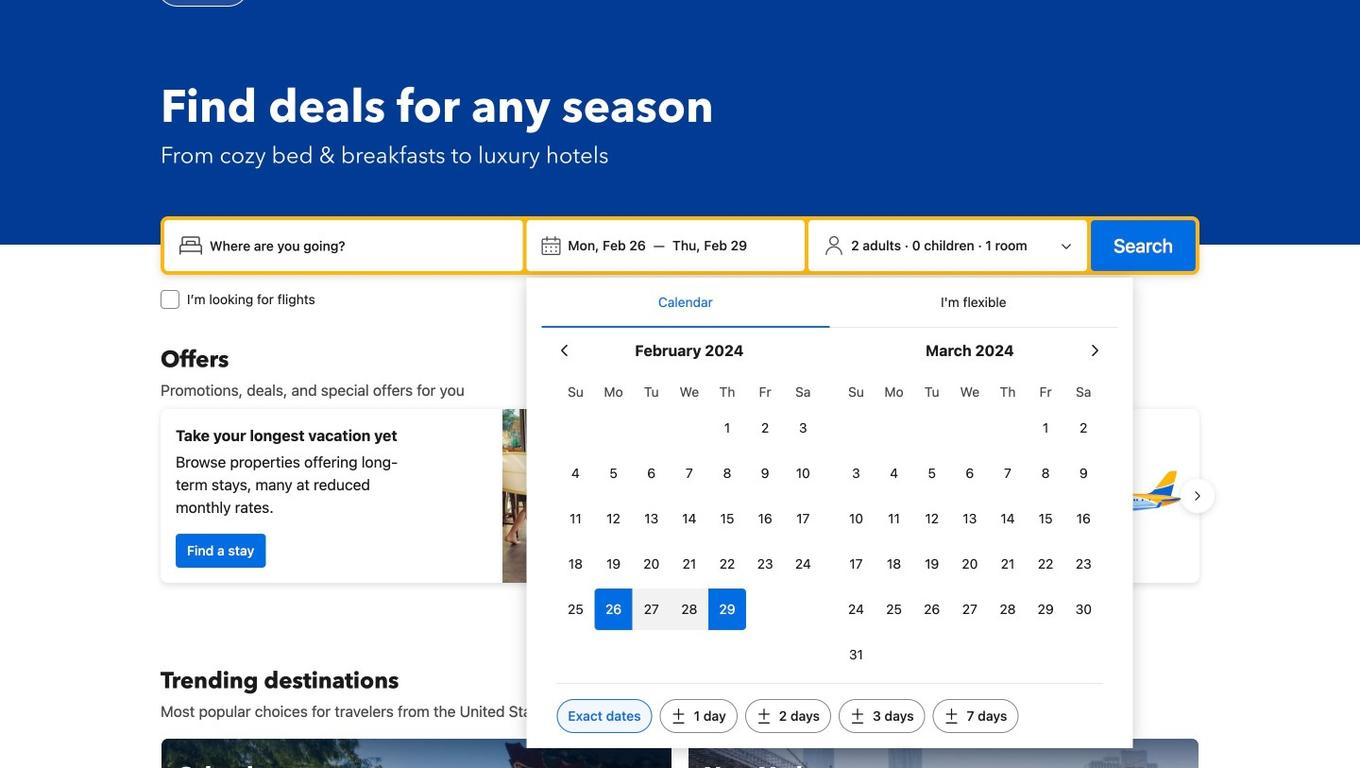 Task type: locate. For each thing, give the bounding box(es) containing it.
6 February 2024 checkbox
[[633, 453, 671, 494]]

12 March 2024 checkbox
[[913, 498, 951, 539]]

29 March 2024 checkbox
[[1027, 589, 1065, 630]]

tab list
[[542, 278, 1118, 329]]

grid
[[557, 373, 822, 630], [837, 373, 1103, 675]]

take your longest vacation yet image
[[503, 409, 673, 583]]

19 March 2024 checkbox
[[913, 543, 951, 585]]

2 February 2024 checkbox
[[746, 407, 784, 449]]

29 February 2024 checkbox
[[708, 589, 746, 630]]

0 horizontal spatial grid
[[557, 373, 822, 630]]

22 February 2024 checkbox
[[708, 543, 746, 585]]

14 February 2024 checkbox
[[671, 498, 708, 539]]

25 February 2024 checkbox
[[557, 589, 595, 630]]

progress bar
[[669, 598, 692, 606]]

5 March 2024 checkbox
[[913, 453, 951, 494]]

23 February 2024 checkbox
[[746, 543, 784, 585]]

10 March 2024 checkbox
[[837, 498, 875, 539]]

28 March 2024 checkbox
[[989, 589, 1027, 630]]

4 February 2024 checkbox
[[557, 453, 595, 494]]

3 March 2024 checkbox
[[837, 453, 875, 494]]

12 February 2024 checkbox
[[595, 498, 633, 539]]

7 February 2024 checkbox
[[671, 453, 708, 494]]

20 March 2024 checkbox
[[951, 543, 989, 585]]

11 February 2024 checkbox
[[557, 498, 595, 539]]

10 February 2024 checkbox
[[784, 453, 822, 494]]

26 March 2024 checkbox
[[913, 589, 951, 630]]

4 cell from the left
[[708, 585, 746, 630]]

9 March 2024 checkbox
[[1065, 453, 1103, 494]]

cell
[[595, 585, 633, 630], [633, 585, 671, 630], [671, 585, 708, 630], [708, 585, 746, 630]]

21 February 2024 checkbox
[[671, 543, 708, 585]]

main content
[[145, 345, 1215, 768]]

fly away to your dream vacation image
[[1052, 430, 1185, 562]]

17 March 2024 checkbox
[[837, 543, 875, 585]]

17 February 2024 checkbox
[[784, 498, 822, 539]]

15 March 2024 checkbox
[[1027, 498, 1065, 539]]

1 grid from the left
[[557, 373, 822, 630]]

region
[[145, 402, 1215, 590]]

5 February 2024 checkbox
[[595, 453, 633, 494]]

3 February 2024 checkbox
[[784, 407, 822, 449]]

26 February 2024 checkbox
[[595, 589, 633, 630]]

24 February 2024 checkbox
[[784, 543, 822, 585]]

25 March 2024 checkbox
[[875, 589, 913, 630]]

1 horizontal spatial grid
[[837, 373, 1103, 675]]



Task type: describe. For each thing, give the bounding box(es) containing it.
15 February 2024 checkbox
[[708, 498, 746, 539]]

24 March 2024 checkbox
[[837, 589, 875, 630]]

13 February 2024 checkbox
[[633, 498, 671, 539]]

1 cell from the left
[[595, 585, 633, 630]]

28 February 2024 checkbox
[[671, 589, 708, 630]]

27 February 2024 checkbox
[[633, 589, 671, 630]]

13 March 2024 checkbox
[[951, 498, 989, 539]]

8 February 2024 checkbox
[[708, 453, 746, 494]]

22 March 2024 checkbox
[[1027, 543, 1065, 585]]

31 March 2024 checkbox
[[837, 634, 875, 675]]

1 March 2024 checkbox
[[1027, 407, 1065, 449]]

2 cell from the left
[[633, 585, 671, 630]]

4 March 2024 checkbox
[[875, 453, 913, 494]]

27 March 2024 checkbox
[[951, 589, 989, 630]]

20 February 2024 checkbox
[[633, 543, 671, 585]]

7 March 2024 checkbox
[[989, 453, 1027, 494]]

11 March 2024 checkbox
[[875, 498, 913, 539]]

23 March 2024 checkbox
[[1065, 543, 1103, 585]]

30 March 2024 checkbox
[[1065, 589, 1103, 630]]

18 March 2024 checkbox
[[875, 543, 913, 585]]

6 March 2024 checkbox
[[951, 453, 989, 494]]

2 March 2024 checkbox
[[1065, 407, 1103, 449]]

8 March 2024 checkbox
[[1027, 453, 1065, 494]]

16 February 2024 checkbox
[[746, 498, 784, 539]]

19 February 2024 checkbox
[[595, 543, 633, 585]]

9 February 2024 checkbox
[[746, 453, 784, 494]]

21 March 2024 checkbox
[[989, 543, 1027, 585]]

Where are you going? field
[[202, 229, 515, 263]]

2 grid from the left
[[837, 373, 1103, 675]]

1 February 2024 checkbox
[[708, 407, 746, 449]]

3 cell from the left
[[671, 585, 708, 630]]

14 March 2024 checkbox
[[989, 498, 1027, 539]]

18 February 2024 checkbox
[[557, 543, 595, 585]]

16 March 2024 checkbox
[[1065, 498, 1103, 539]]



Task type: vqa. For each thing, say whether or not it's contained in the screenshot.
smoking in the left of the page
no



